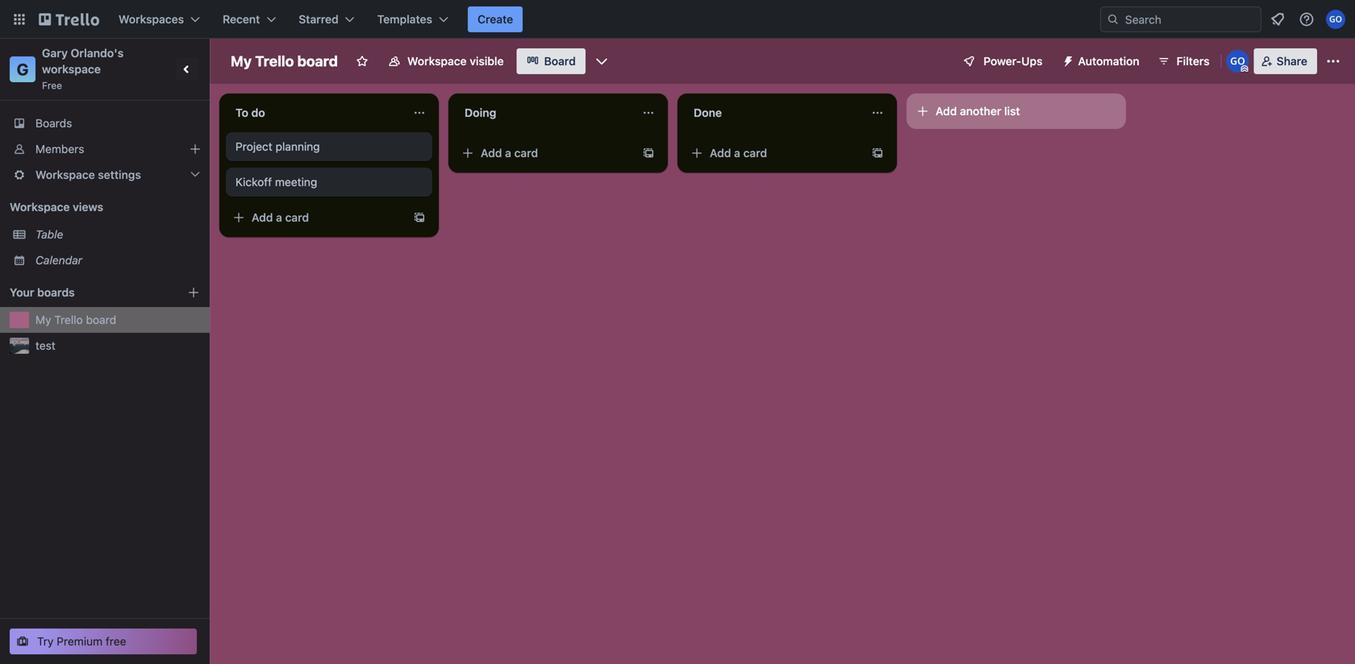 Task type: describe. For each thing, give the bounding box(es) containing it.
calendar
[[36, 254, 82, 267]]

To do text field
[[226, 100, 403, 126]]

board link
[[517, 48, 586, 74]]

board inside the my trello board text field
[[297, 52, 338, 70]]

orlando's
[[71, 46, 124, 60]]

kickoff meeting link
[[236, 174, 423, 190]]

card for doing
[[514, 146, 538, 160]]

add another list
[[936, 105, 1021, 118]]

my trello board link
[[36, 312, 200, 328]]

test
[[36, 339, 55, 353]]

doing
[[465, 106, 497, 119]]

settings
[[98, 168, 141, 182]]

gary orlando's workspace link
[[42, 46, 127, 76]]

another
[[960, 105, 1002, 118]]

filters
[[1177, 54, 1210, 68]]

0 horizontal spatial a
[[276, 211, 282, 224]]

add down doing
[[481, 146, 502, 160]]

views
[[73, 201, 103, 214]]

board
[[544, 54, 576, 68]]

free
[[42, 80, 62, 91]]

members link
[[0, 136, 210, 162]]

table link
[[36, 227, 200, 243]]

calendar link
[[36, 253, 200, 269]]

create
[[478, 13, 513, 26]]

workspace settings button
[[0, 162, 210, 188]]

your boards with 2 items element
[[10, 283, 163, 303]]

my inside my trello board link
[[36, 314, 51, 327]]

project
[[236, 140, 273, 153]]

gary
[[42, 46, 68, 60]]

workspace settings
[[36, 168, 141, 182]]

starred
[[299, 13, 339, 26]]

filters button
[[1153, 48, 1215, 74]]

power-ups button
[[952, 48, 1053, 74]]

back to home image
[[39, 6, 99, 32]]

search image
[[1107, 13, 1120, 26]]

add a card button for done
[[684, 140, 865, 166]]

try premium free button
[[10, 629, 197, 655]]

Board name text field
[[223, 48, 346, 74]]

kickoff meeting
[[236, 176, 317, 189]]

try premium free
[[37, 636, 126, 649]]

workspace views
[[10, 201, 103, 214]]

0 vertical spatial gary orlando (garyorlando) image
[[1327, 10, 1346, 29]]

to
[[236, 106, 249, 119]]

customize views image
[[594, 53, 610, 69]]

my inside text field
[[231, 52, 252, 70]]

share button
[[1255, 48, 1318, 74]]

free
[[106, 636, 126, 649]]

create button
[[468, 6, 523, 32]]

g
[[17, 60, 28, 79]]

Done text field
[[684, 100, 862, 126]]

trello inside text field
[[255, 52, 294, 70]]

0 horizontal spatial gary orlando (garyorlando) image
[[1227, 50, 1250, 73]]

workspace for workspace views
[[10, 201, 70, 214]]

create from template… image
[[413, 211, 426, 224]]

templates
[[377, 13, 433, 26]]

workspace
[[42, 63, 101, 76]]

recent button
[[213, 6, 286, 32]]

board inside my trello board link
[[86, 314, 116, 327]]

g link
[[10, 56, 36, 82]]

workspaces button
[[109, 6, 210, 32]]

workspace visible button
[[378, 48, 514, 74]]

meeting
[[275, 176, 317, 189]]

boards
[[37, 286, 75, 299]]



Task type: locate. For each thing, give the bounding box(es) containing it.
0 vertical spatial trello
[[255, 52, 294, 70]]

gary orlando (garyorlando) image
[[1327, 10, 1346, 29], [1227, 50, 1250, 73]]

this member is an admin of this board. image
[[1242, 65, 1249, 73]]

my down recent
[[231, 52, 252, 70]]

show menu image
[[1326, 53, 1342, 69]]

add a card down done
[[710, 146, 767, 160]]

2 vertical spatial workspace
[[10, 201, 70, 214]]

starred button
[[289, 6, 365, 32]]

open information menu image
[[1299, 11, 1315, 27]]

power-
[[984, 54, 1022, 68]]

table
[[36, 228, 63, 241]]

members
[[36, 142, 84, 156]]

my trello board
[[231, 52, 338, 70], [36, 314, 116, 327]]

power-ups
[[984, 54, 1043, 68]]

workspaces
[[119, 13, 184, 26]]

recent
[[223, 13, 260, 26]]

ups
[[1022, 54, 1043, 68]]

a
[[505, 146, 512, 160], [734, 146, 741, 160], [276, 211, 282, 224]]

add a card button down done "text box" on the right top
[[684, 140, 865, 166]]

workspace inside 'button'
[[408, 54, 467, 68]]

add down kickoff
[[252, 211, 273, 224]]

create from template… image for done
[[872, 147, 884, 160]]

premium
[[57, 636, 103, 649]]

card
[[514, 146, 538, 160], [744, 146, 767, 160], [285, 211, 309, 224]]

share
[[1277, 54, 1308, 68]]

0 horizontal spatial my
[[36, 314, 51, 327]]

2 horizontal spatial add a card
[[710, 146, 767, 160]]

1 vertical spatial gary orlando (garyorlando) image
[[1227, 50, 1250, 73]]

0 horizontal spatial add a card button
[[226, 205, 407, 231]]

my trello board down "your boards with 2 items" element
[[36, 314, 116, 327]]

1 vertical spatial workspace
[[36, 168, 95, 182]]

create from template… image for doing
[[642, 147, 655, 160]]

card down meeting at the left top
[[285, 211, 309, 224]]

boards link
[[0, 111, 210, 136]]

boards
[[36, 117, 72, 130]]

your boards
[[10, 286, 75, 299]]

my trello board inside text field
[[231, 52, 338, 70]]

add a card button down the "doing" text box
[[455, 140, 636, 166]]

0 vertical spatial my trello board
[[231, 52, 338, 70]]

2 create from template… image from the left
[[872, 147, 884, 160]]

test link
[[36, 338, 200, 354]]

kickoff
[[236, 176, 272, 189]]

0 horizontal spatial trello
[[54, 314, 83, 327]]

add inside button
[[936, 105, 957, 118]]

trello down recent popup button
[[255, 52, 294, 70]]

visible
[[470, 54, 504, 68]]

1 horizontal spatial create from template… image
[[872, 147, 884, 160]]

workspace up table
[[10, 201, 70, 214]]

2 horizontal spatial a
[[734, 146, 741, 160]]

1 vertical spatial trello
[[54, 314, 83, 327]]

my up "test"
[[36, 314, 51, 327]]

2 horizontal spatial card
[[744, 146, 767, 160]]

create from template… image
[[642, 147, 655, 160], [872, 147, 884, 160]]

1 horizontal spatial trello
[[255, 52, 294, 70]]

0 horizontal spatial card
[[285, 211, 309, 224]]

add a card down doing
[[481, 146, 538, 160]]

1 horizontal spatial add a card
[[481, 146, 538, 160]]

sm image
[[1056, 48, 1079, 71]]

star or unstar board image
[[356, 55, 369, 68]]

add left the "another"
[[936, 105, 957, 118]]

automation button
[[1056, 48, 1150, 74]]

gary orlando (garyorlando) image right filters
[[1227, 50, 1250, 73]]

templates button
[[368, 6, 458, 32]]

add a card button
[[455, 140, 636, 166], [684, 140, 865, 166], [226, 205, 407, 231]]

add another list button
[[907, 94, 1127, 129]]

my trello board down starred
[[231, 52, 338, 70]]

0 vertical spatial my
[[231, 52, 252, 70]]

0 horizontal spatial my trello board
[[36, 314, 116, 327]]

2 horizontal spatial add a card button
[[684, 140, 865, 166]]

1 horizontal spatial my trello board
[[231, 52, 338, 70]]

add a card
[[481, 146, 538, 160], [710, 146, 767, 160], [252, 211, 309, 224]]

card down the "doing" text box
[[514, 146, 538, 160]]

trello down boards
[[54, 314, 83, 327]]

planning
[[276, 140, 320, 153]]

add
[[936, 105, 957, 118], [481, 146, 502, 160], [710, 146, 732, 160], [252, 211, 273, 224]]

board up the test link
[[86, 314, 116, 327]]

add down done
[[710, 146, 732, 160]]

a down the kickoff meeting
[[276, 211, 282, 224]]

add a card for doing
[[481, 146, 538, 160]]

workspace for workspace visible
[[408, 54, 467, 68]]

gary orlando's workspace free
[[42, 46, 127, 91]]

a down the "doing" text box
[[505, 146, 512, 160]]

board
[[297, 52, 338, 70], [86, 314, 116, 327]]

your
[[10, 286, 34, 299]]

1 horizontal spatial a
[[505, 146, 512, 160]]

1 vertical spatial my trello board
[[36, 314, 116, 327]]

Doing text field
[[455, 100, 633, 126]]

workspace down the templates dropdown button
[[408, 54, 467, 68]]

1 vertical spatial my
[[36, 314, 51, 327]]

1 vertical spatial board
[[86, 314, 116, 327]]

done
[[694, 106, 722, 119]]

to do
[[236, 106, 265, 119]]

0 vertical spatial board
[[297, 52, 338, 70]]

trello
[[255, 52, 294, 70], [54, 314, 83, 327]]

workspace inside dropdown button
[[36, 168, 95, 182]]

my
[[231, 52, 252, 70], [36, 314, 51, 327]]

primary element
[[0, 0, 1356, 39]]

project planning
[[236, 140, 320, 153]]

1 horizontal spatial gary orlando (garyorlando) image
[[1327, 10, 1346, 29]]

add a card button down kickoff meeting link
[[226, 205, 407, 231]]

workspace for workspace settings
[[36, 168, 95, 182]]

list
[[1005, 105, 1021, 118]]

workspace down members
[[36, 168, 95, 182]]

workspace visible
[[408, 54, 504, 68]]

1 horizontal spatial card
[[514, 146, 538, 160]]

card down done "text box" on the right top
[[744, 146, 767, 160]]

board down starred
[[297, 52, 338, 70]]

project planning link
[[236, 139, 423, 155]]

add board image
[[187, 286, 200, 299]]

Search field
[[1120, 7, 1261, 31]]

workspace navigation collapse icon image
[[176, 58, 199, 81]]

1 horizontal spatial board
[[297, 52, 338, 70]]

a down done "text box" on the right top
[[734, 146, 741, 160]]

0 vertical spatial workspace
[[408, 54, 467, 68]]

1 create from template… image from the left
[[642, 147, 655, 160]]

gary orlando (garyorlando) image right open information menu image
[[1327, 10, 1346, 29]]

workspace
[[408, 54, 467, 68], [36, 168, 95, 182], [10, 201, 70, 214]]

0 horizontal spatial add a card
[[252, 211, 309, 224]]

1 horizontal spatial add a card button
[[455, 140, 636, 166]]

0 notifications image
[[1269, 10, 1288, 29]]

a for done
[[734, 146, 741, 160]]

card for done
[[744, 146, 767, 160]]

add a card for done
[[710, 146, 767, 160]]

1 horizontal spatial my
[[231, 52, 252, 70]]

add a card down the kickoff meeting
[[252, 211, 309, 224]]

try
[[37, 636, 54, 649]]

automation
[[1079, 54, 1140, 68]]

add a card button for doing
[[455, 140, 636, 166]]

0 horizontal spatial create from template… image
[[642, 147, 655, 160]]

do
[[251, 106, 265, 119]]

a for doing
[[505, 146, 512, 160]]

0 horizontal spatial board
[[86, 314, 116, 327]]



Task type: vqa. For each thing, say whether or not it's contained in the screenshot.
STARRED
yes



